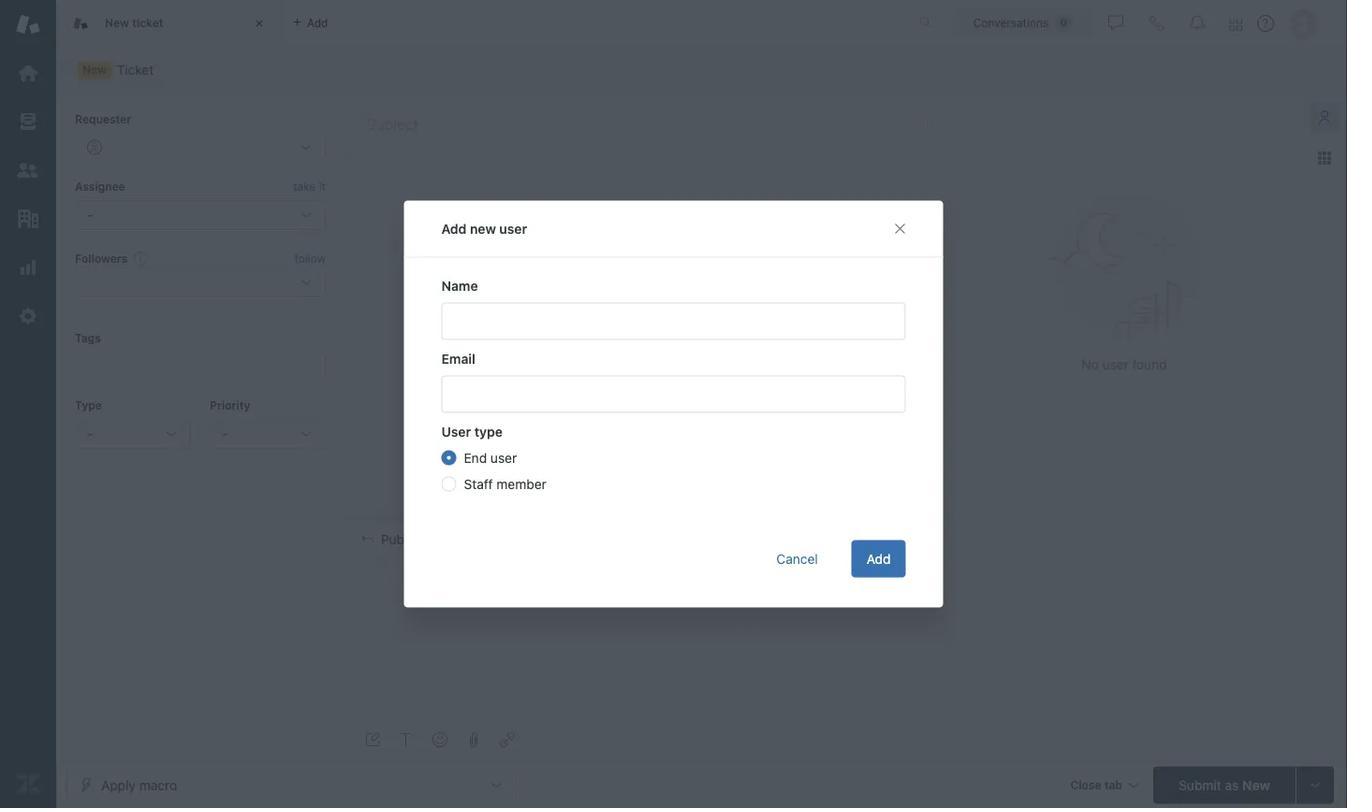 Task type: vqa. For each thing, say whether or not it's contained in the screenshot.
customers image
yes



Task type: locate. For each thing, give the bounding box(es) containing it.
format text image
[[399, 733, 414, 748]]

0 vertical spatial new
[[105, 16, 129, 29]]

- button down 'type'
[[75, 419, 191, 449]]

1 horizontal spatial add
[[867, 551, 891, 567]]

email
[[441, 351, 475, 367]]

no
[[1082, 357, 1099, 373]]

-
[[87, 426, 93, 442], [222, 426, 228, 442]]

add right the cancel
[[867, 551, 891, 567]]

submit as new
[[1179, 778, 1270, 793]]

follow
[[295, 252, 326, 265]]

- for type
[[87, 426, 93, 442]]

1 horizontal spatial -
[[222, 426, 228, 442]]

1 - from the left
[[87, 426, 93, 442]]

new for new ticket
[[105, 16, 129, 29]]

close modal image
[[893, 221, 908, 236]]

no user found
[[1082, 357, 1167, 373]]

follow button
[[295, 250, 326, 267]]

new link
[[66, 57, 166, 83]]

take it button
[[293, 177, 326, 196]]

user up staff member
[[491, 450, 517, 466]]

name
[[441, 278, 478, 293]]

apps image
[[1317, 151, 1332, 166]]

new right as at the right of the page
[[1242, 778, 1270, 793]]

add inside button
[[867, 551, 891, 567]]

0 horizontal spatial add
[[441, 221, 467, 236]]

conversations
[[973, 16, 1049, 29]]

zendesk image
[[16, 772, 40, 797]]

2 vertical spatial new
[[1242, 778, 1270, 793]]

close image
[[250, 14, 269, 33]]

- button for type
[[75, 419, 191, 449]]

None field
[[521, 530, 905, 549]]

1 vertical spatial user
[[1102, 357, 1129, 373]]

new
[[105, 16, 129, 29], [82, 63, 107, 76], [1242, 778, 1270, 793]]

add
[[441, 221, 467, 236], [867, 551, 891, 567]]

2 vertical spatial user
[[491, 450, 517, 466]]

new down new ticket at the left top
[[82, 63, 107, 76]]

add link (cmd k) image
[[500, 733, 515, 748]]

2 - button from the left
[[210, 419, 326, 449]]

get started image
[[16, 61, 40, 85]]

user right new
[[499, 221, 527, 236]]

- down priority
[[222, 426, 228, 442]]

user
[[441, 424, 471, 440]]

type
[[474, 424, 503, 440]]

1 vertical spatial add
[[867, 551, 891, 567]]

user
[[499, 221, 527, 236], [1102, 357, 1129, 373], [491, 450, 517, 466]]

ticket
[[132, 16, 163, 29]]

0 vertical spatial add
[[441, 221, 467, 236]]

1 horizontal spatial - button
[[210, 419, 326, 449]]

zendesk support image
[[16, 12, 40, 37]]

cancel button
[[761, 541, 833, 578]]

user for end user
[[491, 450, 517, 466]]

new for new
[[82, 63, 107, 76]]

insert emojis image
[[433, 733, 447, 748]]

- button down priority
[[210, 419, 326, 449]]

- button
[[75, 419, 191, 449], [210, 419, 326, 449]]

type
[[75, 399, 102, 412]]

new inside secondary element
[[82, 63, 107, 76]]

Email field
[[441, 376, 906, 413]]

customers image
[[16, 158, 40, 183]]

Name field
[[441, 303, 906, 340]]

user right no
[[1102, 357, 1129, 373]]

0 horizontal spatial - button
[[75, 419, 191, 449]]

add new user
[[441, 221, 527, 236]]

0 vertical spatial user
[[499, 221, 527, 236]]

1 vertical spatial new
[[82, 63, 107, 76]]

add new user dialog
[[404, 201, 943, 608]]

it
[[319, 180, 326, 193]]

user for no user found
[[1102, 357, 1129, 373]]

secondary element
[[56, 51, 1347, 89]]

1 - button from the left
[[75, 419, 191, 449]]

new left ticket
[[105, 16, 129, 29]]

add left new
[[441, 221, 467, 236]]

submit
[[1179, 778, 1221, 793]]

0 horizontal spatial -
[[87, 426, 93, 442]]

tabs tab list
[[56, 0, 900, 47]]

staff member
[[464, 477, 547, 492]]

organizations image
[[16, 207, 40, 231]]

2 - from the left
[[222, 426, 228, 442]]

- down 'type'
[[87, 426, 93, 442]]

new inside tab
[[105, 16, 129, 29]]



Task type: describe. For each thing, give the bounding box(es) containing it.
priority
[[210, 399, 250, 412]]

draft mode image
[[365, 733, 380, 748]]

- for priority
[[222, 426, 228, 442]]

new ticket
[[105, 16, 163, 29]]

take it
[[293, 180, 326, 193]]

- button for priority
[[210, 419, 326, 449]]

end
[[464, 450, 487, 466]]

main element
[[0, 0, 56, 809]]

user type
[[441, 424, 503, 440]]

Subject field
[[363, 113, 928, 135]]

conversations button
[[953, 8, 1092, 38]]

zendesk products image
[[1229, 18, 1242, 31]]

end user
[[464, 450, 517, 466]]

take
[[293, 180, 316, 193]]

add for add
[[867, 551, 891, 567]]

new
[[470, 221, 496, 236]]

found
[[1132, 357, 1167, 373]]

admin image
[[16, 304, 40, 329]]

reporting image
[[16, 256, 40, 280]]

add button
[[852, 541, 906, 578]]

Public reply composer text field
[[354, 559, 938, 599]]

member
[[497, 477, 547, 492]]

staff
[[464, 477, 493, 492]]

new ticket tab
[[56, 0, 281, 47]]

get help image
[[1257, 15, 1274, 32]]

views image
[[16, 110, 40, 134]]

customer context image
[[1317, 110, 1332, 125]]

cancel
[[776, 551, 818, 567]]

as
[[1225, 778, 1239, 793]]

add attachment image
[[466, 733, 481, 748]]

add for add new user
[[441, 221, 467, 236]]



